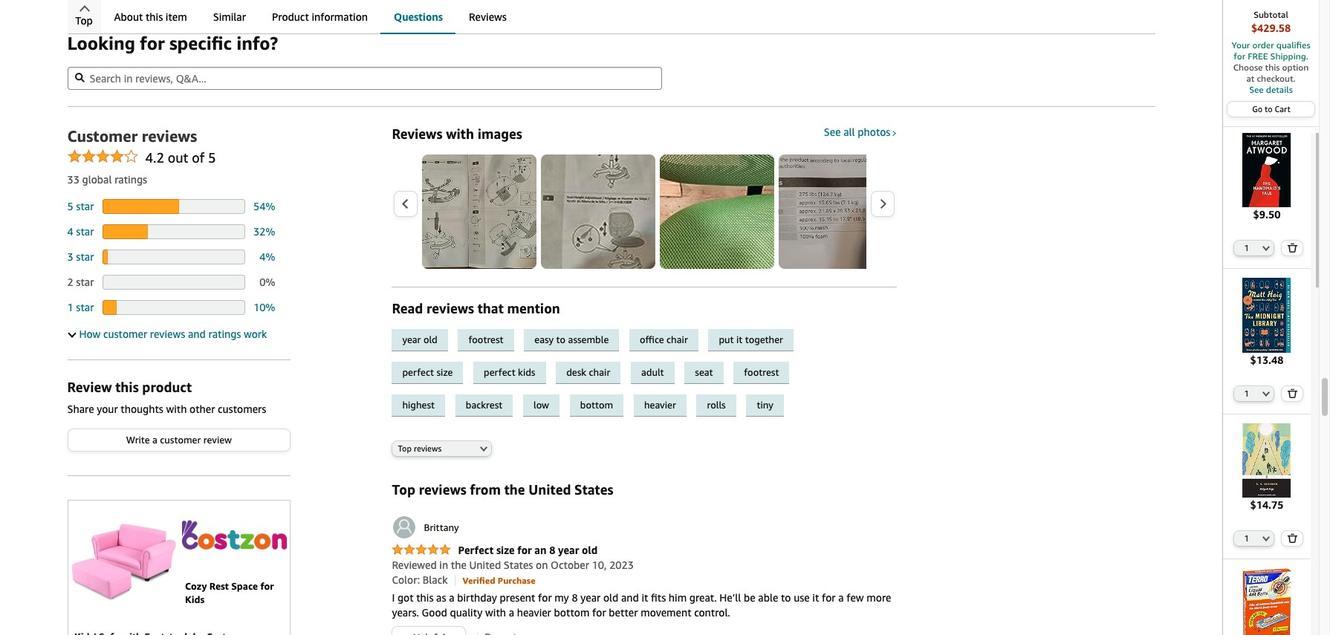 Task type: locate. For each thing, give the bounding box(es) containing it.
0 horizontal spatial ratings
[[115, 173, 147, 186]]

0 horizontal spatial the
[[451, 559, 467, 572]]

1 horizontal spatial customer
[[160, 434, 201, 446]]

delete image
[[1288, 243, 1298, 253], [1288, 534, 1298, 543]]

old up "perfect size"
[[424, 334, 438, 346]]

your
[[97, 403, 118, 415]]

0 vertical spatial the
[[504, 482, 525, 498]]

shipping.
[[1271, 51, 1309, 62]]

footrest down that
[[469, 334, 504, 346]]

0 horizontal spatial and
[[188, 328, 206, 340]]

cart
[[1275, 104, 1291, 114]]

3 dropdown image from the top
[[1263, 536, 1270, 542]]

a right 'as'
[[449, 592, 455, 605]]

0 vertical spatial ratings
[[115, 173, 147, 186]]

1
[[1244, 243, 1249, 253], [67, 301, 73, 314], [1244, 388, 1249, 398], [1244, 534, 1249, 543]]

chair right office
[[667, 334, 688, 346]]

5 star from the top
[[76, 301, 94, 314]]

choose
[[1233, 62, 1263, 73]]

8 right the an
[[549, 544, 555, 557]]

1 vertical spatial top
[[398, 444, 412, 454]]

1 vertical spatial united
[[469, 559, 501, 572]]

go to cart
[[1253, 104, 1291, 114]]

1 horizontal spatial united
[[529, 482, 571, 498]]

2 star from the top
[[76, 225, 94, 238]]

0 vertical spatial top
[[75, 14, 93, 27]]

1 vertical spatial delete image
[[1288, 534, 1298, 543]]

1 horizontal spatial see
[[1249, 84, 1264, 95]]

1 down 2
[[67, 301, 73, 314]]

size down year old link
[[437, 366, 453, 378]]

2 vertical spatial top
[[392, 482, 415, 498]]

1 up terro t300b liquid ant killer, 12 bait stations image in the bottom right of the page
[[1244, 534, 1249, 543]]

0 horizontal spatial customer
[[103, 328, 147, 340]]

2 progress bar from the top
[[102, 224, 245, 239]]

chair right desk
[[589, 366, 610, 378]]

8 inside the i got this as a birthday present for my 8 year old and it fits him great. he'll be able to use it for a few more years. good quality with a heavier bottom for better movement control.
[[572, 592, 578, 605]]

size
[[437, 366, 453, 378], [496, 544, 515, 557]]

star down all 2 star reviews element
[[76, 301, 94, 314]]

1 horizontal spatial states
[[575, 482, 613, 498]]

2 vertical spatial year
[[581, 592, 601, 605]]

0 horizontal spatial see
[[824, 126, 841, 138]]

2 horizontal spatial old
[[603, 592, 619, 605]]

present
[[500, 592, 535, 605]]

ratings down 4.2
[[115, 173, 147, 186]]

verified purchase link
[[463, 574, 536, 587]]

reviews up out
[[142, 127, 197, 146]]

work
[[244, 328, 267, 340]]

reviews for reviews
[[469, 10, 507, 23]]

0 vertical spatial reviews
[[469, 10, 507, 23]]

1 vertical spatial 5
[[67, 200, 73, 213]]

united up the an
[[529, 482, 571, 498]]

star right 3
[[76, 250, 94, 263]]

as
[[436, 592, 446, 605]]

0 vertical spatial size
[[437, 366, 453, 378]]

bottom down my on the bottom left of the page
[[554, 607, 590, 619]]

old up better
[[603, 592, 619, 605]]

reviews inside dropdown button
[[150, 328, 185, 340]]

perfect size for an 8 year old
[[458, 544, 598, 557]]

heavier down present
[[517, 607, 551, 619]]

old up the 10,
[[582, 544, 598, 557]]

this left 'as'
[[416, 592, 434, 605]]

to inside the i got this as a birthday present for my 8 year old and it fits him great. he'll be able to use it for a few more years. good quality with a heavier bottom for better movement control.
[[781, 592, 791, 605]]

search image
[[75, 73, 84, 83]]

0 vertical spatial and
[[188, 328, 206, 340]]

progress bar for 3 star
[[102, 250, 245, 265]]

1 horizontal spatial 5
[[208, 149, 216, 166]]

33
[[67, 173, 79, 186]]

dropdown image
[[1263, 245, 1270, 251], [1263, 391, 1270, 397], [1263, 536, 1270, 542]]

star
[[76, 200, 94, 213], [76, 225, 94, 238], [76, 250, 94, 263], [76, 276, 94, 288], [76, 301, 94, 314]]

1 vertical spatial dropdown image
[[1263, 391, 1270, 397]]

1 vertical spatial 8
[[572, 592, 578, 605]]

4 star
[[67, 225, 94, 238]]

this up the thoughts
[[115, 379, 139, 395]]

product
[[272, 10, 309, 23]]

1 progress bar from the top
[[102, 199, 245, 214]]

list
[[422, 155, 1330, 269]]

1 vertical spatial chair
[[589, 366, 610, 378]]

2 vertical spatial to
[[781, 592, 791, 605]]

32% link
[[253, 225, 275, 238]]

perfect
[[402, 366, 434, 378], [484, 366, 516, 378]]

star for 1 star
[[76, 301, 94, 314]]

progress bar for 4 star
[[102, 224, 245, 239]]

0 horizontal spatial 8
[[549, 544, 555, 557]]

0 horizontal spatial perfect
[[402, 366, 434, 378]]

put it together link
[[709, 329, 801, 352]]

0 horizontal spatial chair
[[589, 366, 610, 378]]

looking
[[67, 33, 135, 54]]

questions
[[394, 10, 443, 23]]

details
[[1266, 84, 1293, 95]]

delete image for $9.50
[[1288, 243, 1298, 253]]

1 horizontal spatial ratings
[[208, 328, 241, 340]]

previous image
[[402, 199, 410, 210]]

1 vertical spatial and
[[621, 592, 639, 605]]

ratings inside dropdown button
[[208, 328, 241, 340]]

0 vertical spatial with
[[446, 126, 474, 142]]

it
[[737, 334, 743, 346], [642, 592, 648, 605], [813, 592, 819, 605]]

year right my on the bottom left of the page
[[581, 592, 601, 605]]

3 star from the top
[[76, 250, 94, 263]]

1 star
[[67, 301, 94, 314]]

and down "bar chart at 0 percent" element
[[188, 328, 206, 340]]

reviews right questions
[[469, 10, 507, 23]]

write a customer review link
[[68, 430, 289, 451]]

able
[[758, 592, 778, 605]]

see left all
[[824, 126, 841, 138]]

the midnight library: a gma book club pick (a novel) image
[[1230, 278, 1304, 353]]

1 vertical spatial footrest
[[744, 366, 779, 378]]

progress bar
[[102, 199, 245, 214], [102, 224, 245, 239], [102, 250, 245, 265], [102, 275, 245, 290], [102, 300, 245, 315]]

2 horizontal spatial year
[[581, 592, 601, 605]]

0 vertical spatial old
[[424, 334, 438, 346]]

bottom
[[580, 399, 613, 411], [554, 607, 590, 619]]

star right 4
[[76, 225, 94, 238]]

1 horizontal spatial old
[[582, 544, 598, 557]]

it left 'fits'
[[642, 592, 648, 605]]

with down product at the bottom of the page
[[166, 403, 187, 415]]

1 left delete image
[[1244, 388, 1249, 398]]

the right from
[[504, 482, 525, 498]]

delete image up terro t300b liquid ant killer, 12 bait stations image in the bottom right of the page
[[1288, 534, 1298, 543]]

a right write
[[152, 434, 158, 446]]

see up go
[[1249, 84, 1264, 95]]

0 vertical spatial see
[[1249, 84, 1264, 95]]

reviews up brittany at the left bottom of page
[[419, 482, 467, 498]]

that
[[478, 300, 504, 317]]

for inside your order qualifies for free shipping. choose this option at checkout. see details
[[1234, 51, 1246, 62]]

0 vertical spatial to
[[1265, 104, 1273, 114]]

reviews for customer reviews
[[142, 127, 197, 146]]

1 delete image from the top
[[1288, 243, 1298, 253]]

1 vertical spatial the
[[451, 559, 467, 572]]

5 star
[[67, 200, 94, 213]]

size up reviewed in the united states on october 10, 2023
[[496, 544, 515, 557]]

1 vertical spatial old
[[582, 544, 598, 557]]

1 for $13.48
[[1244, 388, 1249, 398]]

5 right of
[[208, 149, 216, 166]]

2 vertical spatial with
[[485, 607, 506, 619]]

it right put
[[737, 334, 743, 346]]

with inside the i got this as a birthday present for my 8 year old and it fits him great. he'll be able to use it for a few more years. good quality with a heavier bottom for better movement control.
[[485, 607, 506, 619]]

bar chart at 0 percent element
[[102, 275, 245, 290]]

states
[[575, 482, 613, 498], [504, 559, 533, 572]]

your
[[1232, 39, 1250, 51]]

0 vertical spatial states
[[575, 482, 613, 498]]

delete image for $14.75
[[1288, 534, 1298, 543]]

backrest
[[466, 399, 503, 411]]

0 horizontal spatial size
[[437, 366, 453, 378]]

1 vertical spatial bottom
[[554, 607, 590, 619]]

0 horizontal spatial year
[[402, 334, 421, 346]]

1 vertical spatial to
[[556, 334, 566, 346]]

progress bar for 5 star
[[102, 199, 245, 214]]

next image
[[880, 199, 888, 210]]

reviews down "highest" link
[[414, 444, 442, 454]]

0 horizontal spatial reviews
[[392, 126, 443, 142]]

birthday
[[457, 592, 497, 605]]

5 progress bar from the top
[[102, 300, 245, 315]]

4% link
[[259, 250, 275, 263]]

3 progress bar from the top
[[102, 250, 245, 265]]

star right 2
[[76, 276, 94, 288]]

None submit
[[1282, 241, 1303, 256], [1282, 386, 1303, 401], [1282, 531, 1303, 546], [1282, 241, 1303, 256], [1282, 386, 1303, 401], [1282, 531, 1303, 546]]

4 progress bar from the top
[[102, 275, 245, 290]]

perfect left kids
[[484, 366, 516, 378]]

customer
[[103, 328, 147, 340], [160, 434, 201, 446]]

bottom link
[[570, 395, 634, 417]]

0 vertical spatial delete image
[[1288, 243, 1298, 253]]

with inside review this product share your thoughts with other customers
[[166, 403, 187, 415]]

reviews up previous image
[[392, 126, 443, 142]]

Search in reviews, Q&A... search field
[[67, 67, 662, 90]]

1 vertical spatial with
[[166, 403, 187, 415]]

1 up the midnight library: a gma book club pick (a novel) image
[[1244, 243, 1249, 253]]

0 vertical spatial 5
[[208, 149, 216, 166]]

this up see details "link"
[[1265, 62, 1280, 73]]

0 horizontal spatial footrest
[[469, 334, 504, 346]]

free
[[1248, 51, 1268, 62]]

1 vertical spatial ratings
[[208, 328, 241, 340]]

0 horizontal spatial 5
[[67, 200, 73, 213]]

0 vertical spatial chair
[[667, 334, 688, 346]]

2 horizontal spatial with
[[485, 607, 506, 619]]

see details link
[[1231, 84, 1312, 95]]

product
[[142, 379, 192, 395]]

0 vertical spatial footrest link
[[458, 329, 524, 352]]

how customer reviews and ratings work button
[[67, 327, 267, 342]]

1 vertical spatial reviews
[[392, 126, 443, 142]]

1 vertical spatial heavier
[[517, 607, 551, 619]]

1 perfect from the left
[[402, 366, 434, 378]]

checkout.
[[1257, 73, 1296, 84]]

0 vertical spatial 8
[[549, 544, 555, 557]]

to left use at the right bottom
[[781, 592, 791, 605]]

reviews down "bar chart at 0 percent" element
[[150, 328, 185, 340]]

1 horizontal spatial reviews
[[469, 10, 507, 23]]

purchase
[[498, 576, 536, 587]]

rolls link
[[697, 395, 747, 417]]

to inside easy to assemble link
[[556, 334, 566, 346]]

chair
[[667, 334, 688, 346], [589, 366, 610, 378]]

10% link
[[253, 301, 275, 314]]

dropdown image for $13.48
[[1263, 391, 1270, 397]]

perfect size link
[[392, 362, 473, 384]]

1 dropdown image from the top
[[1263, 245, 1270, 251]]

0 horizontal spatial heavier
[[517, 607, 551, 619]]

with down birthday at the left
[[485, 607, 506, 619]]

at
[[1247, 73, 1255, 84]]

customer right how
[[103, 328, 147, 340]]

$14.75
[[1250, 499, 1284, 511]]

2 vertical spatial dropdown image
[[1263, 536, 1270, 542]]

0 vertical spatial dropdown image
[[1263, 245, 1270, 251]]

looking for specific info?
[[67, 33, 278, 54]]

this left the item
[[146, 10, 163, 23]]

reviews
[[142, 127, 197, 146], [427, 300, 474, 317], [150, 328, 185, 340], [414, 444, 442, 454], [419, 482, 467, 498]]

2 vertical spatial old
[[603, 592, 619, 605]]

0 percent of reviews have 2 stars element
[[259, 276, 275, 288]]

top up looking
[[75, 14, 93, 27]]

control.
[[694, 607, 730, 619]]

list inside "top reviews" element
[[422, 155, 1330, 269]]

2 horizontal spatial to
[[1265, 104, 1273, 114]]

delete image up the midnight library: a gma book club pick (a novel) image
[[1288, 243, 1298, 253]]

1 vertical spatial footrest link
[[734, 362, 797, 384]]

united up verified
[[469, 559, 501, 572]]

1 horizontal spatial chair
[[667, 334, 688, 346]]

for left my on the bottom left of the page
[[538, 592, 552, 605]]

bottom inside the i got this as a birthday present for my 8 year old and it fits him great. he'll be able to use it for a few more years. good quality with a heavier bottom for better movement control.
[[554, 607, 590, 619]]

and up better
[[621, 592, 639, 605]]

top up brittany "link"
[[392, 482, 415, 498]]

this inside the i got this as a birthday present for my 8 year old and it fits him great. he'll be able to use it for a few more years. good quality with a heavier bottom for better movement control.
[[416, 592, 434, 605]]

assemble
[[568, 334, 609, 346]]

0 horizontal spatial old
[[424, 334, 438, 346]]

footrest down put it together link
[[744, 366, 779, 378]]

4 star from the top
[[76, 276, 94, 288]]

share
[[67, 403, 94, 415]]

perfect down year old link
[[402, 366, 434, 378]]

reviews for top reviews
[[414, 444, 442, 454]]

1 horizontal spatial size
[[496, 544, 515, 557]]

1 vertical spatial see
[[824, 126, 841, 138]]

to right easy
[[556, 334, 566, 346]]

1 horizontal spatial perfect
[[484, 366, 516, 378]]

2
[[67, 276, 73, 288]]

reviews for read reviews that mention
[[427, 300, 474, 317]]

for left free
[[1234, 51, 1246, 62]]

1 horizontal spatial footrest
[[744, 366, 779, 378]]

2 delete image from the top
[[1288, 534, 1298, 543]]

2 perfect from the left
[[484, 366, 516, 378]]

0 vertical spatial year
[[402, 334, 421, 346]]

star for 2 star
[[76, 276, 94, 288]]

top reviews from the united states
[[392, 482, 613, 498]]

1 horizontal spatial with
[[446, 126, 474, 142]]

2 dropdown image from the top
[[1263, 391, 1270, 397]]

1 horizontal spatial to
[[781, 592, 791, 605]]

movement
[[641, 607, 692, 619]]

highest link
[[392, 395, 455, 417]]

desk chair
[[566, 366, 610, 378]]

reviews for reviews with images
[[392, 126, 443, 142]]

| image
[[477, 633, 478, 635]]

1 horizontal spatial year
[[558, 544, 579, 557]]

1 horizontal spatial and
[[621, 592, 639, 605]]

bottom down "desk chair" link
[[580, 399, 613, 411]]

year down read
[[402, 334, 421, 346]]

1 horizontal spatial footrest link
[[734, 362, 797, 384]]

top down highest
[[398, 444, 412, 454]]

great.
[[690, 592, 717, 605]]

1 inside "top reviews" element
[[67, 301, 73, 314]]

better
[[609, 607, 638, 619]]

5
[[208, 149, 216, 166], [67, 200, 73, 213]]

1 vertical spatial size
[[496, 544, 515, 557]]

0 horizontal spatial united
[[469, 559, 501, 572]]

and inside dropdown button
[[188, 328, 206, 340]]

footrest link down that
[[458, 329, 524, 352]]

footrest link up tiny
[[734, 362, 797, 384]]

0 vertical spatial footrest
[[469, 334, 504, 346]]

a
[[152, 434, 158, 446], [449, 592, 455, 605], [838, 592, 844, 605], [509, 607, 514, 619]]

year up october
[[558, 544, 579, 557]]

delete image
[[1288, 388, 1298, 398]]

for down about this item on the left top of the page
[[140, 33, 165, 54]]

1 star from the top
[[76, 200, 94, 213]]

heavier down adult link
[[644, 399, 676, 411]]

star up 4 star link
[[76, 200, 94, 213]]

1 horizontal spatial 8
[[572, 592, 578, 605]]

to right go
[[1265, 104, 1273, 114]]

with left images
[[446, 126, 474, 142]]

footrest for the right footrest link
[[744, 366, 779, 378]]

dropdown image left delete image
[[1263, 391, 1270, 397]]

0 vertical spatial bottom
[[580, 399, 613, 411]]

8 right my on the bottom left of the page
[[572, 592, 578, 605]]

how customer reviews and ratings work
[[79, 328, 267, 340]]

and
[[188, 328, 206, 340], [621, 592, 639, 605]]

3
[[67, 250, 73, 263]]

0 horizontal spatial with
[[166, 403, 187, 415]]

easy
[[535, 334, 554, 346]]

ratings left work
[[208, 328, 241, 340]]

this inside review this product share your thoughts with other customers
[[115, 379, 139, 395]]

the right in
[[451, 559, 467, 572]]

year
[[402, 334, 421, 346], [558, 544, 579, 557], [581, 592, 601, 605]]

star for 5 star
[[76, 200, 94, 213]]

it right use at the right bottom
[[813, 592, 819, 605]]

chair for office chair
[[667, 334, 688, 346]]

5 up 4
[[67, 200, 73, 213]]

dropdown image down $14.75
[[1263, 536, 1270, 542]]

to inside go to cart link
[[1265, 104, 1273, 114]]

old
[[424, 334, 438, 346], [582, 544, 598, 557], [603, 592, 619, 605]]

perfect kids
[[484, 366, 535, 378]]

write a customer review
[[126, 434, 232, 446]]

got
[[398, 592, 414, 605]]

0 vertical spatial customer
[[103, 328, 147, 340]]

customer reviews
[[67, 127, 197, 146]]

4.2
[[145, 149, 164, 166]]

see
[[1249, 84, 1264, 95], [824, 126, 841, 138]]

0 horizontal spatial states
[[504, 559, 533, 572]]

for left few
[[822, 592, 836, 605]]

reviews left that
[[427, 300, 474, 317]]

customer left review
[[160, 434, 201, 446]]

dropdown image down "$9.50" on the top right
[[1263, 245, 1270, 251]]

all 2 star reviews element
[[67, 276, 94, 288]]

0 horizontal spatial to
[[556, 334, 566, 346]]

0 vertical spatial heavier
[[644, 399, 676, 411]]

top for top reviews from the united states
[[392, 482, 415, 498]]



Task type: vqa. For each thing, say whether or not it's contained in the screenshot.
Purchase
yes



Task type: describe. For each thing, give the bounding box(es) containing it.
54%
[[253, 200, 275, 213]]

adult link
[[631, 362, 685, 384]]

terro t300b liquid ant killer, 12 bait stations image
[[1230, 568, 1304, 635]]

chair for desk chair
[[589, 366, 610, 378]]

all
[[844, 126, 855, 138]]

together
[[745, 334, 783, 346]]

1 vertical spatial year
[[558, 544, 579, 557]]

1 horizontal spatial it
[[737, 334, 743, 346]]

this inside your order qualifies for free shipping. choose this option at checkout. see details
[[1265, 62, 1280, 73]]

i
[[392, 592, 395, 605]]

star for 3 star
[[76, 250, 94, 263]]

desk
[[566, 366, 587, 378]]

top reviews element
[[67, 106, 1330, 635]]

1 for $14.75
[[1244, 534, 1249, 543]]

customer
[[67, 127, 138, 146]]

top for top
[[75, 14, 93, 27]]

a inside write a customer review link
[[152, 434, 158, 446]]

33 global ratings
[[67, 173, 147, 186]]

rolls
[[707, 399, 726, 411]]

$429.58
[[1252, 22, 1291, 34]]

$13.48
[[1250, 353, 1284, 366]]

thoughts
[[121, 403, 163, 415]]

black
[[423, 574, 448, 587]]

option
[[1283, 62, 1309, 73]]

perfect for perfect kids
[[484, 366, 516, 378]]

1 for $9.50
[[1244, 243, 1249, 253]]

Helpful submit
[[393, 628, 466, 635]]

reviewed in the united states on october 10, 2023
[[392, 559, 634, 572]]

star for 4 star
[[76, 225, 94, 238]]

reviewed
[[392, 559, 437, 572]]

office chair link
[[630, 329, 709, 352]]

1 vertical spatial states
[[504, 559, 533, 572]]

54% link
[[253, 200, 275, 213]]

customer inside dropdown button
[[103, 328, 147, 340]]

year old
[[402, 334, 438, 346]]

for left better
[[592, 607, 606, 619]]

and inside the i got this as a birthday present for my 8 year old and it fits him great. he'll be able to use it for a few more years. good quality with a heavier bottom for better movement control.
[[621, 592, 639, 605]]

see inside your order qualifies for free shipping. choose this option at checkout. see details
[[1249, 84, 1264, 95]]

0 vertical spatial united
[[529, 482, 571, 498]]

product information
[[272, 10, 368, 23]]

4%
[[259, 250, 275, 263]]

qualifies
[[1277, 39, 1311, 51]]

| image
[[455, 576, 456, 586]]

size for perfect
[[496, 544, 515, 557]]

easy to assemble link
[[524, 329, 630, 352]]

progress bar for 1 star
[[102, 300, 245, 315]]

2 star
[[67, 276, 94, 288]]

32%
[[253, 225, 275, 238]]

top reviews
[[398, 444, 442, 454]]

year inside the i got this as a birthday present for my 8 year old and it fits him great. he'll be able to use it for a few more years. good quality with a heavier bottom for better movement control.
[[581, 592, 601, 605]]

fits
[[651, 592, 666, 605]]

read reviews that mention
[[392, 300, 560, 317]]

dropdown image
[[480, 446, 488, 452]]

see all photos link
[[824, 126, 897, 138]]

backrest link
[[455, 395, 523, 417]]

kids
[[518, 366, 535, 378]]

highest
[[402, 399, 435, 411]]

a down present
[[509, 607, 514, 619]]

see inside "top reviews" element
[[824, 126, 841, 138]]

him
[[669, 592, 687, 605]]

color:
[[392, 574, 420, 587]]

verified
[[463, 576, 495, 587]]

2 horizontal spatial it
[[813, 592, 819, 605]]

for left the an
[[517, 544, 532, 557]]

the handmaid&#39;s tale image
[[1230, 133, 1304, 208]]

1 horizontal spatial heavier
[[644, 399, 676, 411]]

year old link
[[392, 329, 458, 352]]

perfect for perfect size
[[402, 366, 434, 378]]

brittany
[[424, 522, 459, 534]]

old inside the i got this as a birthday present for my 8 year old and it fits him great. he'll be able to use it for a few more years. good quality with a heavier bottom for better movement control.
[[603, 592, 619, 605]]

years.
[[392, 607, 419, 619]]

i got this as a birthday present for my 8 year old and it fits him great. he'll be able to use it for a few more years. good quality with a heavier bottom for better movement control.
[[392, 592, 891, 619]]

use
[[794, 592, 810, 605]]

heavier inside the i got this as a birthday present for my 8 year old and it fits him great. he'll be able to use it for a few more years. good quality with a heavier bottom for better movement control.
[[517, 607, 551, 619]]

dropdown image for $14.75
[[1263, 536, 1270, 542]]

images
[[478, 126, 522, 142]]

subtotal $429.58
[[1252, 9, 1291, 34]]

size for perfect
[[437, 366, 453, 378]]

4
[[67, 225, 73, 238]]

3 star link
[[67, 250, 94, 263]]

1 vertical spatial customer
[[160, 434, 201, 446]]

review
[[67, 379, 112, 395]]

to for go
[[1265, 104, 1273, 114]]

to for easy
[[556, 334, 566, 346]]

office
[[640, 334, 664, 346]]

see all photos
[[824, 126, 891, 138]]

color: black
[[392, 574, 448, 587]]

0%
[[259, 276, 275, 288]]

3 star
[[67, 250, 94, 263]]

office chair
[[640, 334, 688, 346]]

other
[[190, 403, 215, 415]]

heavier link
[[634, 395, 697, 417]]

low link
[[523, 395, 570, 417]]

specific
[[169, 33, 232, 54]]

malgudi days (penguin classics) image
[[1230, 423, 1304, 498]]

footrest for leftmost footrest link
[[469, 334, 504, 346]]

customers
[[218, 403, 266, 415]]

0 horizontal spatial footrest link
[[458, 329, 524, 352]]

adult
[[641, 366, 664, 378]]

similar
[[213, 10, 246, 23]]

perfect size for an 8 year old link
[[392, 544, 598, 558]]

info?
[[236, 33, 278, 54]]

dropdown image for $9.50
[[1263, 245, 1270, 251]]

seat
[[695, 366, 713, 378]]

out
[[168, 149, 188, 166]]

few
[[847, 592, 864, 605]]

reviews for top reviews from the united states
[[419, 482, 467, 498]]

read
[[392, 300, 423, 317]]

1 horizontal spatial the
[[504, 482, 525, 498]]

verified purchase
[[463, 576, 536, 587]]

a left few
[[838, 592, 844, 605]]

quality
[[450, 607, 483, 619]]

low
[[534, 399, 549, 411]]

review
[[203, 434, 232, 446]]

about
[[114, 10, 143, 23]]

more
[[867, 592, 891, 605]]

expand image
[[68, 329, 76, 338]]

0 horizontal spatial it
[[642, 592, 648, 605]]

1 star link
[[67, 301, 94, 314]]

global
[[82, 173, 112, 186]]

10,
[[592, 559, 607, 572]]

your order qualifies for free shipping. choose this option at checkout. see details
[[1232, 39, 1311, 95]]

2023
[[610, 559, 634, 572]]

top for top reviews
[[398, 444, 412, 454]]



